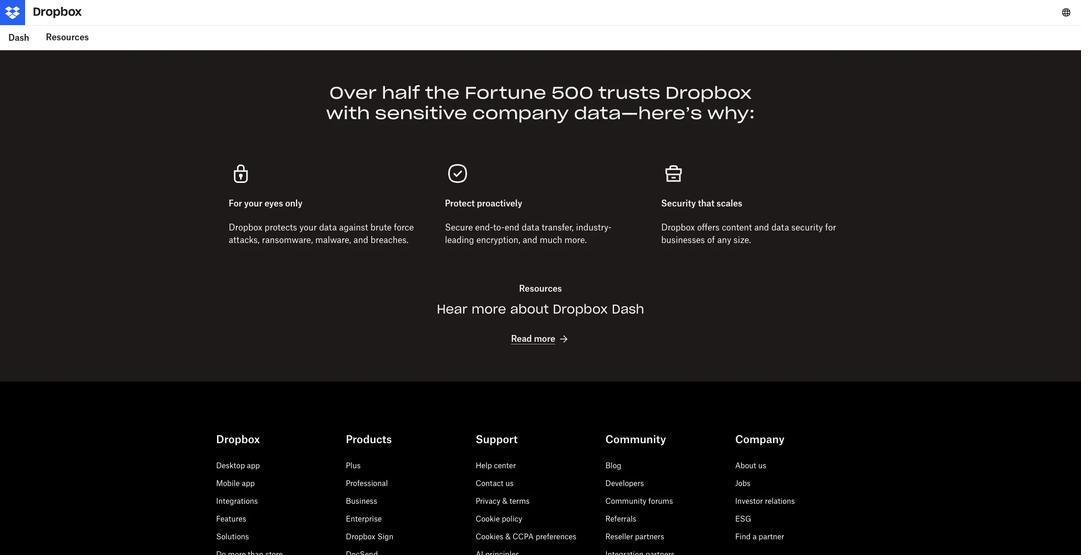Task type: vqa. For each thing, say whether or not it's contained in the screenshot.


Task type: locate. For each thing, give the bounding box(es) containing it.
esg
[[736, 515, 752, 524]]

2 community from the top
[[606, 497, 647, 506]]

app right desktop
[[247, 462, 260, 471]]

privacy & terms
[[476, 497, 530, 506]]

0 horizontal spatial data
[[319, 223, 337, 233]]

get dropbox dash beta link
[[467, 8, 615, 46]]

leading
[[445, 235, 474, 246]]

proactively
[[477, 198, 523, 209]]

cookie
[[476, 515, 500, 524]]

app
[[247, 462, 260, 471], [242, 480, 255, 489]]

community for community forums
[[606, 497, 647, 506]]

cookies & ccpa preferences link
[[476, 533, 577, 542]]

get
[[481, 22, 496, 32]]

2 data from the left
[[522, 223, 540, 233]]

0 horizontal spatial us
[[506, 480, 514, 489]]

1 vertical spatial resources
[[519, 284, 562, 294]]

and inside secure end-to-end data transfer, industry- leading encryption, and much more.
[[523, 235, 538, 246]]

products
[[346, 434, 392, 447]]

1 community from the top
[[606, 434, 666, 447]]

get dropbox dash beta
[[481, 22, 576, 32]]

0 horizontal spatial and
[[354, 235, 369, 246]]

data inside dropbox protects your data against brute force attacks, ransomware, malware, and breaches.
[[319, 223, 337, 233]]

dropbox inside dropbox offers content and data security for businesses of any size.
[[662, 223, 695, 233]]

beta
[[558, 22, 576, 32]]

desktop app link
[[216, 462, 260, 471]]

enterprise
[[346, 515, 382, 524]]

community for community
[[606, 434, 666, 447]]

0 vertical spatial more
[[472, 302, 507, 318]]

0 horizontal spatial resources
[[46, 32, 89, 43]]

about us
[[736, 462, 767, 471]]

cookies
[[476, 533, 504, 542]]

center
[[494, 462, 516, 471]]

plus
[[346, 462, 361, 471]]

find
[[736, 533, 751, 542]]

help center
[[476, 462, 516, 471]]

footer containing dropbox
[[0, 407, 1082, 556]]

breaches.
[[371, 235, 409, 246]]

more right read
[[534, 334, 556, 344]]

dropbox inside dropbox protects your data against brute force attacks, ransomware, malware, and breaches.
[[229, 223, 262, 233]]

data right "end"
[[522, 223, 540, 233]]

your right for
[[244, 198, 263, 209]]

investor relations
[[736, 497, 795, 506]]

preferences
[[536, 533, 577, 542]]

dropbox offers content and data security for businesses of any size.
[[662, 223, 837, 246]]

0 horizontal spatial more
[[472, 302, 507, 318]]

more for hear
[[472, 302, 507, 318]]

500
[[552, 82, 594, 104]]

for
[[229, 198, 242, 209]]

0 vertical spatial &
[[503, 497, 508, 506]]

solutions
[[216, 533, 249, 542]]

referrals
[[606, 515, 637, 524]]

2 horizontal spatial and
[[755, 223, 770, 233]]

protect proactively
[[445, 198, 523, 209]]

0 vertical spatial your
[[244, 198, 263, 209]]

1 vertical spatial &
[[506, 533, 511, 542]]

and left much
[[523, 235, 538, 246]]

dropbox inside over half the fortune 500 trusts dropbox with sensitive company data—here's why:
[[666, 82, 752, 104]]

protect
[[445, 198, 475, 209]]

your up "ransomware,"
[[300, 223, 317, 233]]

dash link
[[0, 25, 38, 50]]

0 vertical spatial app
[[247, 462, 260, 471]]

1 vertical spatial more
[[534, 334, 556, 344]]

0 horizontal spatial dash
[[8, 32, 29, 43]]

0 horizontal spatial your
[[244, 198, 263, 209]]

resources right dash link
[[46, 32, 89, 43]]

more for read
[[534, 334, 556, 344]]

why:
[[708, 102, 755, 124]]

0 vertical spatial community
[[606, 434, 666, 447]]

data up the malware,
[[319, 223, 337, 233]]

about
[[511, 302, 549, 318]]

sign
[[378, 533, 394, 542]]

1 horizontal spatial your
[[300, 223, 317, 233]]

us right the "about"
[[759, 462, 767, 471]]

support
[[476, 434, 518, 447]]

2 horizontal spatial dash
[[612, 302, 645, 318]]

read more link
[[511, 333, 570, 346]]

fortune
[[465, 82, 547, 104]]

resources up hear more about dropbox dash in the bottom of the page
[[519, 284, 562, 294]]

of
[[708, 235, 715, 246]]

2 horizontal spatial data
[[772, 223, 790, 233]]

0 vertical spatial us
[[759, 462, 767, 471]]

mobile app
[[216, 480, 255, 489]]

security that scales
[[662, 198, 743, 209]]

app right mobile in the bottom of the page
[[242, 480, 255, 489]]

1 horizontal spatial and
[[523, 235, 538, 246]]

and right "content"
[[755, 223, 770, 233]]

0 vertical spatial resources
[[46, 32, 89, 43]]

data inside secure end-to-end data transfer, industry- leading encryption, and much more.
[[522, 223, 540, 233]]

only
[[285, 198, 303, 209]]

3 data from the left
[[772, 223, 790, 233]]

data left security
[[772, 223, 790, 233]]

secure end-to-end data transfer, industry- leading encryption, and much more.
[[445, 223, 612, 246]]

us down center at the left of page
[[506, 480, 514, 489]]

scales
[[717, 198, 743, 209]]

sensitive
[[375, 102, 468, 124]]

and
[[755, 223, 770, 233], [354, 235, 369, 246], [523, 235, 538, 246]]

1 data from the left
[[319, 223, 337, 233]]

forums
[[649, 497, 673, 506]]

2 vertical spatial dash
[[612, 302, 645, 318]]

jobs link
[[736, 480, 751, 489]]

us
[[759, 462, 767, 471], [506, 480, 514, 489]]

1 horizontal spatial us
[[759, 462, 767, 471]]

& left terms
[[503, 497, 508, 506]]

dash
[[535, 22, 555, 32], [8, 32, 29, 43], [612, 302, 645, 318]]

integrations
[[216, 497, 258, 506]]

reseller
[[606, 533, 633, 542]]

1 horizontal spatial dash
[[535, 22, 555, 32]]

1 vertical spatial community
[[606, 497, 647, 506]]

for
[[826, 223, 837, 233]]

1 vertical spatial app
[[242, 480, 255, 489]]

mobile app link
[[216, 480, 255, 489]]

find a partner
[[736, 533, 785, 542]]

ransomware,
[[262, 235, 313, 246]]

1 vertical spatial your
[[300, 223, 317, 233]]

business
[[346, 497, 377, 506]]

& for privacy
[[503, 497, 508, 506]]

& left ccpa
[[506, 533, 511, 542]]

1 horizontal spatial data
[[522, 223, 540, 233]]

1 vertical spatial us
[[506, 480, 514, 489]]

and inside dropbox offers content and data security for businesses of any size.
[[755, 223, 770, 233]]

1 horizontal spatial more
[[534, 334, 556, 344]]

read more
[[511, 334, 556, 344]]

data inside dropbox offers content and data security for businesses of any size.
[[772, 223, 790, 233]]

community up blog
[[606, 434, 666, 447]]

any
[[718, 235, 732, 246]]

data for secure
[[522, 223, 540, 233]]

community down the developers link
[[606, 497, 647, 506]]

cookie policy
[[476, 515, 523, 524]]

investor
[[736, 497, 763, 506]]

solutions link
[[216, 533, 249, 542]]

terms
[[510, 497, 530, 506]]

with
[[326, 102, 370, 124]]

much
[[540, 235, 563, 246]]

footer
[[0, 407, 1082, 556]]

more right hear
[[472, 302, 507, 318]]

over half the fortune 500 trusts dropbox with sensitive company data—here's why:
[[326, 82, 755, 124]]

and down against at the left top
[[354, 235, 369, 246]]



Task type: describe. For each thing, give the bounding box(es) containing it.
1 vertical spatial dash
[[8, 32, 29, 43]]

mobile
[[216, 480, 240, 489]]

reseller partners
[[606, 533, 665, 542]]

your inside dropbox protects your data against brute force attacks, ransomware, malware, and breaches.
[[300, 223, 317, 233]]

developers
[[606, 480, 644, 489]]

to-
[[494, 223, 505, 233]]

professional link
[[346, 480, 388, 489]]

integrations link
[[216, 497, 258, 506]]

brute
[[371, 223, 392, 233]]

privacy
[[476, 497, 501, 506]]

half
[[382, 82, 420, 104]]

secure
[[445, 223, 473, 233]]

hear
[[437, 302, 468, 318]]

resources link
[[38, 25, 97, 50]]

trusts
[[599, 82, 661, 104]]

end-
[[475, 223, 494, 233]]

against
[[339, 223, 368, 233]]

policy
[[502, 515, 523, 524]]

contact us link
[[476, 480, 514, 489]]

data—here's
[[574, 102, 703, 124]]

that
[[698, 198, 715, 209]]

company
[[736, 434, 785, 447]]

jobs
[[736, 480, 751, 489]]

1 horizontal spatial resources
[[519, 284, 562, 294]]

dropbox protects your data against brute force attacks, ransomware, malware, and breaches.
[[229, 223, 414, 246]]

dropbox sign link
[[346, 533, 394, 542]]

business link
[[346, 497, 377, 506]]

and inside dropbox protects your data against brute force attacks, ransomware, malware, and breaches.
[[354, 235, 369, 246]]

& for cookies
[[506, 533, 511, 542]]

hear more about dropbox dash
[[437, 302, 645, 318]]

developers link
[[606, 480, 644, 489]]

desktop app
[[216, 462, 260, 471]]

features
[[216, 515, 246, 524]]

size.
[[734, 235, 752, 246]]

businesses
[[662, 235, 705, 246]]

find a partner link
[[736, 533, 785, 542]]

professional
[[346, 480, 388, 489]]

encryption,
[[477, 235, 521, 246]]

company
[[473, 102, 569, 124]]

app for mobile app
[[242, 480, 255, 489]]

end
[[505, 223, 520, 233]]

protects
[[265, 223, 297, 233]]

reseller partners link
[[606, 533, 665, 542]]

transfer,
[[542, 223, 574, 233]]

ccpa
[[513, 533, 534, 542]]

force
[[394, 223, 414, 233]]

read
[[511, 334, 532, 344]]

eyes
[[265, 198, 283, 209]]

contact
[[476, 480, 504, 489]]

a
[[753, 533, 757, 542]]

content
[[722, 223, 752, 233]]

us for about us
[[759, 462, 767, 471]]

0 vertical spatial dash
[[535, 22, 555, 32]]

investor relations link
[[736, 497, 795, 506]]

help center link
[[476, 462, 516, 471]]

malware,
[[315, 235, 351, 246]]

over
[[330, 82, 377, 104]]

attacks,
[[229, 235, 260, 246]]

community forums
[[606, 497, 673, 506]]

data for dropbox
[[772, 223, 790, 233]]

plus link
[[346, 462, 361, 471]]

cookie policy link
[[476, 515, 523, 524]]

community forums link
[[606, 497, 673, 506]]

us for contact us
[[506, 480, 514, 489]]

blog link
[[606, 462, 622, 471]]

about us link
[[736, 462, 767, 471]]

desktop
[[216, 462, 245, 471]]

app for desktop app
[[247, 462, 260, 471]]

for your eyes only
[[229, 198, 303, 209]]

partners
[[635, 533, 665, 542]]

about
[[736, 462, 757, 471]]

relations
[[765, 497, 795, 506]]

help
[[476, 462, 492, 471]]

contact us
[[476, 480, 514, 489]]

security
[[662, 198, 696, 209]]

cookies & ccpa preferences
[[476, 533, 577, 542]]



